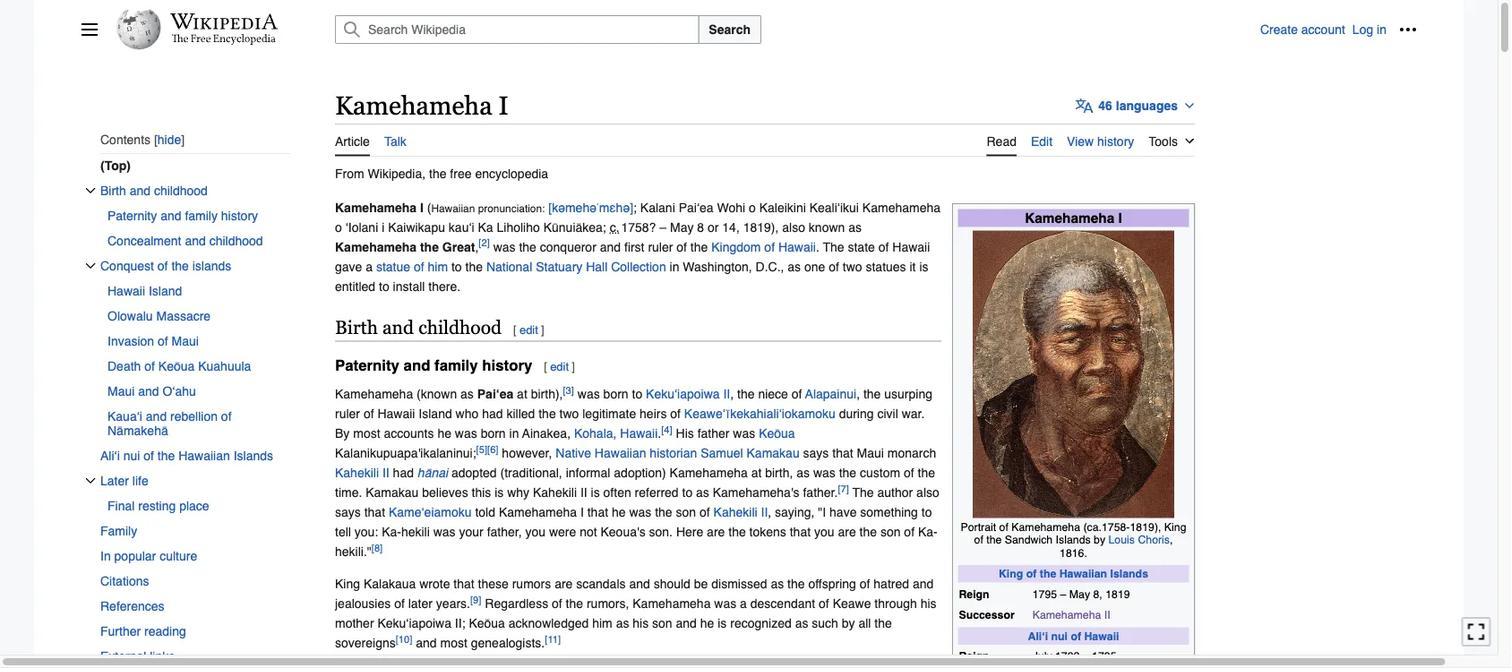 Task type: vqa. For each thing, say whether or not it's contained in the screenshot.
father,
yes



Task type: locate. For each thing, give the bounding box(es) containing it.
0 horizontal spatial the
[[823, 240, 844, 254]]

the inside the "the author also says that"
[[852, 486, 874, 500]]

a inside . the state of hawaii gave a
[[366, 259, 373, 274]]

kamehameha inside c. 1758? –  may 8 or 14, 1819), also known as kamehameha the great , [2] was the conqueror and first ruler of the kingdom of hawaii
[[335, 240, 417, 254]]

of inside kamehameha (known as paiʻea at birth), [3] was born to kekuʻiapoiwa ii , the niece of alapainui
[[792, 387, 802, 401]]

0 horizontal spatial kamakau
[[366, 486, 419, 500]]

are
[[707, 525, 725, 539], [838, 525, 856, 539], [555, 577, 573, 591]]

0 horizontal spatial aliʻi
[[100, 449, 120, 463]]

two down state
[[843, 259, 862, 274]]

kameʻeiamoku link
[[389, 505, 472, 520]]

kamehameha inside portrait of kamehameha (ca.1758-1819), king of the sandwich islands by
[[1012, 521, 1080, 534]]

kamakau down the kalanikupuapa'ikalaninui;
[[366, 486, 419, 500]]

kaleikini
[[759, 200, 806, 215]]

also down kaleikini
[[782, 220, 805, 234]]

] for birth and childhood
[[541, 324, 544, 337]]

told
[[475, 505, 495, 520]]

1 vertical spatial edit
[[550, 360, 569, 374]]

wikipedia image
[[170, 13, 278, 30]]

wikipedia,
[[368, 166, 426, 181]]

maui
[[172, 334, 199, 348], [107, 384, 135, 399], [857, 446, 884, 460]]

, inside c. 1758? –  may 8 or 14, 1819), also known as kamehameha the great , [2] was the conqueror and first ruler of the kingdom of hawaii
[[475, 240, 479, 254]]

reign for july 1782 – 1795
[[959, 650, 990, 663]]

says down time.
[[335, 505, 361, 520]]

hawaii down heirs
[[620, 426, 658, 441]]

1 vertical spatial childhood
[[209, 234, 263, 248]]

[4]
[[661, 425, 672, 436]]

are inside king kalakaua wrote that these rumors are scandals and should be dismissed as the offspring of hatred and jealousies of later years.
[[555, 577, 573, 591]]

1 horizontal spatial a
[[740, 597, 747, 611]]

by left all
[[842, 616, 855, 631]]

history inside kamehameha i element
[[482, 357, 532, 375]]

the right all
[[875, 616, 892, 631]]

1 horizontal spatial birth
[[335, 317, 378, 338]]

place
[[179, 499, 209, 513]]

0 horizontal spatial are
[[555, 577, 573, 591]]

0 horizontal spatial family
[[185, 209, 218, 223]]

46
[[1099, 98, 1112, 113]]

talk link
[[384, 123, 407, 155]]

kamakau down the keōua link
[[747, 446, 800, 460]]

him inside regardless of the rumors, kamehameha was a descendant of keawe through his mother kekuʻiapoiwa ii; keōua acknowledged him as his son and he is recognized as such by all the sovereigns
[[592, 616, 613, 631]]

two inside , the usurping ruler of hawaii island who had killed the two legitimate heirs of
[[560, 407, 579, 421]]

he down be
[[700, 616, 714, 631]]

kamehameha ii link
[[1033, 609, 1110, 622]]

0 vertical spatial edit
[[519, 324, 538, 337]]

statuary
[[536, 259, 583, 274]]

kekuʻiapoiwa inside regardless of the rumors, kamehameha was a descendant of keawe through his mother kekuʻiapoiwa ii; keōua acknowledged him as his son and he is recognized as such by all the sovereigns
[[378, 616, 451, 631]]

1 vertical spatial family
[[435, 357, 478, 375]]

0 horizontal spatial paternity
[[107, 209, 157, 223]]

of up the hawaii island
[[158, 259, 168, 273]]

sandwich
[[1005, 534, 1053, 547]]

statue of him link
[[376, 259, 448, 274]]

o left ʻiolani
[[335, 220, 342, 234]]

0 vertical spatial nui
[[123, 449, 140, 463]]

0 vertical spatial [
[[513, 324, 517, 337]]

had down the kalanikupuapa'ikalaninui;
[[393, 466, 414, 480]]

olowalu
[[107, 309, 153, 323]]

during
[[839, 407, 874, 421]]

born inside kamehameha (known as paiʻea at birth), [3] was born to kekuʻiapoiwa ii , the niece of alapainui
[[603, 387, 629, 401]]

2 reign from the top
[[959, 650, 990, 663]]

1 vertical spatial paiʻea
[[477, 387, 514, 401]]

are right here
[[707, 525, 725, 539]]

– for 1782
[[1083, 650, 1089, 663]]

death of keōua kuahuula link
[[107, 354, 290, 379]]

of up life
[[144, 449, 154, 463]]

that up you: at bottom left
[[364, 505, 385, 520]]

is inside in washington, d.c., as one of two statues it is entitled to install there.
[[919, 259, 929, 274]]

were
[[549, 525, 576, 539]]

birth inside birth and childhood link
[[100, 184, 126, 198]]

1 horizontal spatial history
[[482, 357, 532, 375]]

kamakau inside kohala, hawaii . [4] his father was keōua kalanikupuapa'ikalaninui; [5] [6] however, native hawaiian historian samuel kamakau says that maui monarch kahekili ii had hānai
[[747, 446, 800, 460]]

kahekili ii link down kamehameha's
[[714, 505, 768, 520]]

the down 8
[[691, 240, 708, 254]]

0 horizontal spatial also
[[782, 220, 805, 234]]

edit link up [3]
[[550, 360, 569, 374]]

1 x small image from the top
[[85, 185, 96, 196]]

years.
[[436, 597, 470, 611]]

read link
[[987, 123, 1017, 156]]

ii up tokens
[[761, 505, 768, 520]]

king kalakaua wrote that these rumors are scandals and should be dismissed as the offspring of hatred and jealousies of later years.
[[335, 577, 934, 611]]

sovereigns
[[335, 636, 396, 650]]

2 horizontal spatial king
[[1164, 521, 1186, 534]]

from wikipedia, the free encyclopedia
[[335, 166, 548, 181]]

kamehameha inside kamehameha (known as paiʻea at birth), [3] was born to kekuʻiapoiwa ii , the niece of alapainui
[[335, 387, 413, 401]]

at
[[517, 387, 527, 401], [751, 466, 762, 480]]

0 horizontal spatial in
[[509, 426, 519, 441]]

– right "1782"
[[1083, 650, 1089, 663]]

0 horizontal spatial birth and childhood
[[100, 184, 208, 198]]

1 horizontal spatial .
[[816, 240, 820, 254]]

x small image
[[85, 185, 96, 196], [85, 261, 96, 271], [85, 476, 96, 486]]

was down referred
[[629, 505, 652, 520]]

o right wohi
[[749, 200, 756, 215]]

2 you from the left
[[814, 525, 834, 539]]

july
[[1033, 650, 1052, 663]]

0 vertical spatial reign
[[959, 588, 990, 601]]

1 vertical spatial 1819),
[[1130, 521, 1161, 534]]

0 vertical spatial kahekili ii link
[[335, 466, 389, 480]]

] up [3] link
[[572, 360, 575, 374]]

paternity inside kamehameha i element
[[335, 357, 399, 375]]

46 languages
[[1099, 98, 1178, 113]]

, for , saying, "i have something to tell you: ka-hekili was your father, you were not keoua's son. here are the tokens that you are the son of ka- hekili."
[[768, 505, 771, 520]]

conquest of the islands
[[100, 259, 231, 273]]

as up state
[[849, 220, 862, 234]]

kekuʻiapoiwa inside kamehameha (known as paiʻea at birth), [3] was born to kekuʻiapoiwa ii , the niece of alapainui
[[646, 387, 720, 401]]

there.
[[428, 279, 461, 294]]

paternity and family history inside kamehameha i element
[[335, 357, 532, 375]]

louis choris link
[[1109, 534, 1170, 547]]

[ down national
[[513, 324, 517, 337]]

keōua inside regardless of the rumors, kamehameha was a descendant of keawe through his mother kekuʻiapoiwa ii; keōua acknowledged him as his son and he is recognized as such by all the sovereigns
[[469, 616, 505, 631]]

is
[[919, 259, 929, 274], [495, 486, 504, 500], [591, 486, 600, 500], [718, 616, 727, 631]]

in inside during civil war. by most accounts he was born in ainakea,
[[509, 426, 519, 441]]

of inside adopted (traditional, informal adoption) kamehameha at birth, as was the custom of the time. kamakau believes this is why kahekili ii is often referred to as kamehameha's father.
[[904, 466, 914, 480]]

of up the kalanikupuapa'ikalaninui;
[[364, 407, 374, 421]]

may left 8
[[670, 220, 694, 234]]

keoua's
[[601, 525, 646, 539]]

hatred
[[874, 577, 909, 591]]

edit down statue of him to the national statuary hall collection at the top left
[[519, 324, 538, 337]]

national
[[486, 259, 532, 274]]

oʻahu
[[163, 384, 196, 399]]

ii
[[723, 387, 730, 401], [382, 466, 389, 480], [580, 486, 587, 500], [761, 505, 768, 520], [1104, 609, 1110, 622]]

was inside kamehameha (known as paiʻea at birth), [3] was born to kekuʻiapoiwa ii , the niece of alapainui
[[578, 387, 600, 401]]

hawaiian down kohala, hawaii link
[[595, 446, 646, 460]]

0 vertical spatial childhood
[[154, 184, 208, 198]]

dismissed
[[711, 577, 767, 591]]

island
[[149, 284, 182, 298], [419, 407, 452, 421]]

final resting place link
[[107, 493, 290, 519]]

something
[[860, 505, 918, 520]]

0 vertical spatial also
[[782, 220, 805, 234]]

1 vertical spatial keōua
[[759, 426, 795, 441]]

he inside during civil war. by most accounts he was born in ainakea,
[[437, 426, 451, 441]]

to
[[451, 259, 462, 274], [379, 279, 389, 294], [632, 387, 642, 401], [682, 486, 693, 500], [922, 505, 932, 520]]

and down c.
[[600, 240, 621, 254]]

childhood inside birth and childhood link
[[154, 184, 208, 198]]

at inside adopted (traditional, informal adoption) kamehameha at birth, as was the custom of the time. kamakau believes this is why kahekili ii is often referred to as kamehameha's father.
[[751, 466, 762, 480]]

edit up [3]
[[550, 360, 569, 374]]

0 vertical spatial kahekili
[[335, 466, 379, 480]]

1 horizontal spatial kekuʻiapoiwa
[[646, 387, 720, 401]]

the left sandwich in the right bottom of the page
[[986, 534, 1002, 547]]

kamehameha up 1816.
[[1012, 521, 1080, 534]]

1 vertical spatial a
[[740, 597, 747, 611]]

aliʻi
[[100, 449, 120, 463], [1028, 630, 1048, 643]]

0 horizontal spatial birth
[[100, 184, 126, 198]]

nui inside aliʻi nui of the hawaiian islands link
[[123, 449, 140, 463]]

a inside regardless of the rumors, kamehameha was a descendant of keawe through his mother kekuʻiapoiwa ii; keōua acknowledged him as his son and he is recognized as such by all the sovereigns
[[740, 597, 747, 611]]

to inside kamehameha (known as paiʻea at birth), [3] was born to kekuʻiapoiwa ii , the niece of alapainui
[[632, 387, 642, 401]]

later life
[[100, 474, 148, 488]]

0 vertical spatial by
[[1094, 534, 1106, 547]]

of right niece at the bottom of the page
[[792, 387, 802, 401]]

nui inside kamehameha i element
[[1051, 630, 1068, 643]]

[ for birth and childhood
[[513, 324, 517, 337]]

0 vertical spatial born
[[603, 387, 629, 401]]

as left one
[[788, 259, 801, 274]]

. inside . the state of hawaii gave a
[[816, 240, 820, 254]]

childhood up paternity and family history link
[[154, 184, 208, 198]]

0 horizontal spatial .
[[658, 426, 661, 441]]

keōua
[[158, 359, 195, 373], [759, 426, 795, 441], [469, 616, 505, 631]]

, inside , 1816.
[[1170, 534, 1173, 547]]

2 vertical spatial islands
[[1110, 568, 1148, 581]]

1 vertical spatial aliʻi
[[1028, 630, 1048, 643]]

2 vertical spatial he
[[700, 616, 714, 631]]

1 horizontal spatial the
[[852, 486, 874, 500]]

1 horizontal spatial born
[[603, 387, 629, 401]]

are right rumors
[[555, 577, 573, 591]]

you:
[[355, 525, 378, 539]]

1 horizontal spatial edit
[[550, 360, 569, 374]]

edit
[[1031, 134, 1053, 148]]

of inside kauaʻi and rebellion of nāmakehā
[[221, 409, 232, 424]]

0 vertical spatial ruler
[[648, 240, 673, 254]]

0 vertical spatial aliʻi
[[100, 449, 120, 463]]

kamehameha i ( hawaiian pronunciation: [kəmehəˈmɛhə]
[[335, 200, 633, 215]]

o
[[749, 200, 756, 215], [335, 220, 342, 234]]

1 vertical spatial ruler
[[335, 407, 360, 421]]

hānai
[[417, 466, 448, 480]]

2 vertical spatial in
[[509, 426, 519, 441]]

2 x small image from the top
[[85, 261, 96, 271]]

[8]
[[372, 543, 383, 554]]

personal tools navigation
[[1260, 15, 1423, 44]]

and left should
[[629, 577, 650, 591]]

his down king kalakaua wrote that these rumors are scandals and should be dismissed as the offspring of hatred and jealousies of later years.
[[633, 616, 649, 631]]

2 vertical spatial history
[[482, 357, 532, 375]]

0 horizontal spatial kahekili
[[335, 466, 379, 480]]

was inside regardless of the rumors, kamehameha was a descendant of keawe through his mother kekuʻiapoiwa ii; keōua acknowledged him as his son and he is recognized as such by all the sovereigns
[[714, 597, 737, 611]]

, for , the usurping ruler of hawaii island who had killed the two legitimate heirs of
[[857, 387, 860, 401]]

1 vertical spatial islands
[[1056, 534, 1091, 547]]

was inside during civil war. by most accounts he was born in ainakea,
[[455, 426, 477, 441]]

islands up king of the hawaiian islands
[[1056, 534, 1091, 547]]

was inside adopted (traditional, informal adoption) kamehameha at birth, as was the custom of the time. kamakau believes this is why kahekili ii is often referred to as kamehameha's father.
[[813, 466, 836, 480]]

son inside regardless of the rumors, kamehameha was a descendant of keawe through his mother kekuʻiapoiwa ii; keōua acknowledged him as his son and he is recognized as such by all the sovereigns
[[652, 616, 672, 631]]

kameʻeiamoku
[[389, 505, 472, 520]]

king right louis
[[1164, 521, 1186, 534]]

article link
[[335, 123, 370, 156]]

birth
[[100, 184, 126, 198], [335, 317, 378, 338]]

of down something
[[904, 525, 915, 539]]

, for , 1816.
[[1170, 534, 1173, 547]]

keaweʻīkekahialiʻiokamoku
[[684, 407, 836, 421]]

1 horizontal spatial [
[[544, 360, 547, 374]]

create
[[1260, 22, 1298, 37]]

as inside in washington, d.c., as one of two statues it is entitled to install there.
[[788, 259, 801, 274]]

born up '[6]'
[[481, 426, 506, 441]]

0 horizontal spatial childhood
[[154, 184, 208, 198]]

by
[[1094, 534, 1106, 547], [842, 616, 855, 631]]

him up there.
[[428, 259, 448, 274]]

king inside king kalakaua wrote that these rumors are scandals and should be dismissed as the offspring of hatred and jealousies of later years.
[[335, 577, 360, 591]]

hawaii inside kohala, hawaii . [4] his father was keōua kalanikupuapa'ikalaninui; [5] [6] however, native hawaiian historian samuel kamakau says that maui monarch kahekili ii had hānai
[[620, 426, 658, 441]]

childhood
[[154, 184, 208, 198], [209, 234, 263, 248], [418, 317, 502, 338]]

as up the descendant
[[771, 577, 784, 591]]

1 reign from the top
[[959, 588, 990, 601]]

0 vertical spatial son
[[676, 505, 696, 520]]

kamehameha i down view
[[1025, 210, 1122, 226]]

menu image
[[81, 21, 99, 39]]

[ for paternity and family history
[[544, 360, 547, 374]]

as up here
[[696, 486, 709, 500]]

hawaii up july 1782 – 1795
[[1084, 630, 1119, 643]]

son down should
[[652, 616, 672, 631]]

of up statues
[[879, 240, 889, 254]]

, up tokens
[[768, 505, 771, 520]]

log in link
[[1353, 22, 1387, 37]]

custom
[[860, 466, 900, 480]]

that
[[832, 446, 853, 460], [364, 505, 385, 520], [587, 505, 608, 520], [790, 525, 811, 539], [454, 577, 474, 591]]

to up heirs
[[632, 387, 642, 401]]

to right referred
[[682, 486, 693, 500]]

0 horizontal spatial maui
[[107, 384, 135, 399]]

3 x small image from the top
[[85, 476, 96, 486]]

as inside c. 1758? –  may 8 or 14, 1819), also known as kamehameha the great , [2] was the conqueror and first ruler of the kingdom of hawaii
[[849, 220, 862, 234]]

Search Wikipedia search field
[[335, 15, 699, 44]]

keōua up oʻahu at the bottom left of the page
[[158, 359, 195, 373]]

born inside during civil war. by most accounts he was born in ainakea,
[[481, 426, 506, 441]]

son up here
[[676, 505, 696, 520]]

known
[[809, 220, 845, 234]]

1 vertical spatial him
[[592, 616, 613, 631]]

to inside in washington, d.c., as one of two statues it is entitled to install there.
[[379, 279, 389, 294]]

1 vertical spatial in
[[670, 259, 679, 274]]

hawaii up accounts
[[378, 407, 415, 421]]

hawaiian up the later life link
[[178, 449, 230, 463]]

0 horizontal spatial ka-
[[382, 525, 401, 539]]

1 horizontal spatial most
[[440, 636, 467, 650]]

in popular culture
[[100, 549, 197, 563]]

kealiʻikui
[[810, 200, 859, 215]]

who
[[456, 407, 479, 421]]

kekuʻiapoiwa up [10] 'link'
[[378, 616, 451, 631]]

1 horizontal spatial paternity and family history
[[335, 357, 532, 375]]

nui for hawaii
[[1051, 630, 1068, 643]]

1 horizontal spatial kahekili ii link
[[714, 505, 768, 520]]

0 horizontal spatial 1819),
[[743, 220, 779, 234]]

1 ka- from the left
[[382, 525, 401, 539]]

that inside kohala, hawaii . [4] his father was keōua kalanikupuapa'ikalaninui; [5] [6] however, native hawaiian historian samuel kamakau says that maui monarch kahekili ii had hānai
[[832, 446, 853, 460]]

kuahuula
[[198, 359, 251, 373]]

1 vertical spatial –
[[1060, 588, 1066, 601]]

, 1816.
[[1060, 534, 1173, 560]]

ainakea,
[[522, 426, 571, 441]]

1 horizontal spatial kamakau
[[747, 446, 800, 460]]

1795 up kamehameha ii
[[1033, 588, 1057, 601]]

that inside king kalakaua wrote that these rumors are scandals and should be dismissed as the offspring of hatred and jealousies of later years.
[[454, 577, 474, 591]]

hawaii inside c. 1758? –  may 8 or 14, 1819), also known as kamehameha the great , [2] was the conqueror and first ruler of the kingdom of hawaii
[[778, 240, 816, 254]]

0 horizontal spatial son
[[652, 616, 672, 631]]

two
[[843, 259, 862, 274], [560, 407, 579, 421]]

[ edit ] down statue of him to the national statuary hall collection at the top left
[[513, 324, 544, 337]]

create account link
[[1260, 22, 1345, 37]]

1 vertical spatial [ edit ]
[[544, 360, 575, 374]]

2 horizontal spatial islands
[[1110, 568, 1148, 581]]

wohi
[[717, 200, 745, 215]]

0 horizontal spatial ]
[[541, 324, 544, 337]]

1 horizontal spatial islands
[[1056, 534, 1091, 547]]

was right [3]
[[578, 387, 600, 401]]

popular
[[114, 549, 156, 563]]

2 vertical spatial maui
[[857, 446, 884, 460]]

0 horizontal spatial kahekili ii link
[[335, 466, 389, 480]]

author
[[877, 486, 913, 500]]

1 horizontal spatial king
[[999, 568, 1023, 581]]

son inside , saying, "i have something to tell you: ka-hekili was your father, you were not keoua's son. here are the tokens that you are the son of ka- hekili."
[[880, 525, 901, 539]]

islands up the later life link
[[233, 449, 273, 463]]

paiʻea inside kamehameha (known as paiʻea at birth), [3] was born to kekuʻiapoiwa ii , the niece of alapainui
[[477, 387, 514, 401]]

0 vertical spatial maui
[[172, 334, 199, 348]]

history up the "concealment and childhood" link
[[221, 209, 258, 223]]

kameʻeiamoku told kamehameha i that he was the son of kahekili ii
[[389, 505, 768, 520]]

hawaii up one
[[778, 240, 816, 254]]

conquest
[[100, 259, 154, 273]]

0 horizontal spatial paternity and family history
[[107, 209, 258, 223]]

you left the were
[[525, 525, 546, 539]]

is right this
[[495, 486, 504, 500]]

1 vertical spatial had
[[393, 466, 414, 480]]

– inside c. 1758? –  may 8 or 14, 1819), also known as kamehameha the great , [2] was the conqueror and first ruler of the kingdom of hawaii
[[660, 220, 667, 234]]

says
[[803, 446, 829, 460], [335, 505, 361, 520]]

0 vertical spatial .
[[816, 240, 820, 254]]

historian link
[[650, 446, 697, 460]]

Search search field
[[314, 15, 1260, 44]]

1819), inside c. 1758? –  may 8 or 14, 1819), also known as kamehameha the great , [2] was the conqueror and first ruler of the kingdom of hawaii
[[743, 220, 779, 234]]

the inside portrait of kamehameha (ca.1758-1819), king of the sandwich islands by
[[986, 534, 1002, 547]]

also right author
[[916, 486, 940, 500]]

war.
[[902, 407, 925, 421]]

birth down entitled
[[335, 317, 378, 338]]

1 horizontal spatial paiʻea
[[679, 200, 714, 215]]

hekili."
[[335, 545, 372, 559]]

[6]
[[487, 444, 498, 455]]

1 vertical spatial ]
[[572, 360, 575, 374]]

1 horizontal spatial birth and childhood
[[335, 317, 502, 338]]

aliʻi up july
[[1028, 630, 1048, 643]]

1 horizontal spatial kahekili
[[533, 486, 577, 500]]

.
[[816, 240, 820, 254], [658, 426, 661, 441]]

1 horizontal spatial ka-
[[918, 525, 938, 539]]

and down should
[[676, 616, 697, 631]]

paternity up concealment
[[107, 209, 157, 223]]

2 vertical spatial keōua
[[469, 616, 505, 631]]

kekuʻiapoiwa up heirs
[[646, 387, 720, 401]]

first
[[624, 240, 645, 254]]

to down statue
[[379, 279, 389, 294]]

why
[[507, 486, 530, 500]]

2 horizontal spatial –
[[1083, 650, 1089, 663]]

paiʻea up killed on the left of page
[[477, 387, 514, 401]]

0 horizontal spatial most
[[353, 426, 380, 441]]

0 vertical spatial paternity
[[107, 209, 157, 223]]

1 vertical spatial most
[[440, 636, 467, 650]]

1 vertical spatial kamakau
[[366, 486, 419, 500]]

1 horizontal spatial keōua
[[469, 616, 505, 631]]

islands up 1819
[[1110, 568, 1148, 581]]

1 horizontal spatial ]
[[572, 360, 575, 374]]

son.
[[649, 525, 673, 539]]

1 vertical spatial he
[[612, 505, 626, 520]]

0 vertical spatial island
[[149, 284, 182, 298]]

[ edit ] for birth and childhood
[[513, 324, 544, 337]]

may left 8,
[[1069, 588, 1090, 601]]

final
[[107, 499, 135, 513]]

of up washington,
[[677, 240, 687, 254]]

1 horizontal spatial you
[[814, 525, 834, 539]]

view history
[[1067, 134, 1134, 148]]

1 vertical spatial the
[[852, 486, 874, 500]]

most right by at the bottom of the page
[[353, 426, 380, 441]]

and down maui and oʻahu
[[146, 409, 167, 424]]

ruler inside c. 1758? –  may 8 or 14, 1819), also known as kamehameha the great , [2] was the conqueror and first ruler of the kingdom of hawaii
[[648, 240, 673, 254]]

1 horizontal spatial says
[[803, 446, 829, 460]]

however,
[[502, 446, 552, 460]]

2 vertical spatial –
[[1083, 650, 1089, 663]]

kamehameha (known as paiʻea at birth), [3] was born to kekuʻiapoiwa ii , the niece of alapainui
[[335, 385, 857, 401]]

1 vertical spatial his
[[633, 616, 649, 631]]

childhood inside the "concealment and childhood" link
[[209, 234, 263, 248]]

was down kameʻeiamoku
[[433, 525, 456, 539]]

history up birth),
[[482, 357, 532, 375]]

him down 'rumors,'
[[592, 616, 613, 631]]

kingdom
[[711, 240, 761, 254]]

of down 'monarch'
[[904, 466, 914, 480]]

0 horizontal spatial a
[[366, 259, 373, 274]]

most inside during civil war. by most accounts he was born in ainakea,
[[353, 426, 380, 441]]

was inside kohala, hawaii . [4] his father was keōua kalanikupuapa'ikalaninui; [5] [6] however, native hawaiian historian samuel kamakau says that maui monarch kahekili ii had hānai
[[733, 426, 755, 441]]

1 vertical spatial birth and childhood
[[335, 317, 502, 338]]

island inside , the usurping ruler of hawaii island who had killed the two legitimate heirs of
[[419, 407, 452, 421]]



Task type: describe. For each thing, give the bounding box(es) containing it.
14,
[[722, 220, 740, 234]]

of left sandwich in the right bottom of the page
[[974, 534, 983, 547]]

reign for 1795 – may 8, 1819
[[959, 588, 990, 601]]

to inside adopted (traditional, informal adoption) kamehameha at birth, as was the custom of the time. kamakau believes this is why kahekili ii is often referred to as kamehameha's father.
[[682, 486, 693, 500]]

mother
[[335, 616, 374, 631]]

nui for the
[[123, 449, 140, 463]]

at inside kamehameha (known as paiʻea at birth), [3] was born to kekuʻiapoiwa ii , the niece of alapainui
[[517, 387, 527, 401]]

of right portrait
[[999, 521, 1009, 534]]

rumors
[[512, 577, 551, 591]]

0 horizontal spatial his
[[633, 616, 649, 631]]

was inside , saying, "i have something to tell you: ka-hekili was your father, you were not keoua's son. here are the tokens that you are the son of ka- hekili."
[[433, 525, 456, 539]]

1819), inside portrait of kamehameha (ca.1758-1819), king of the sandwich islands by
[[1130, 521, 1161, 534]]

the down something
[[860, 525, 877, 539]]

d.c.,
[[756, 259, 784, 274]]

july 1782 – 1795
[[1033, 650, 1117, 663]]

[3]
[[563, 385, 574, 396]]

paternity and family history link
[[107, 203, 290, 228]]

1 horizontal spatial his
[[921, 597, 937, 611]]

accounts
[[384, 426, 434, 441]]

as inside king kalakaua wrote that these rumors are scandals and should be dismissed as the offspring of hatred and jealousies of later years.
[[771, 577, 784, 591]]

encyclopedia
[[475, 166, 548, 181]]

and up "concealment and childhood"
[[160, 209, 181, 223]]

kalani
[[640, 200, 675, 215]]

i up encyclopedia
[[499, 91, 509, 120]]

the down "concealment and childhood"
[[171, 259, 189, 273]]

the inside . the state of hawaii gave a
[[823, 240, 844, 254]]

. inside kohala, hawaii . [4] his father was keōua kalanikupuapa'ikalaninui; [5] [6] however, native hawaiian historian samuel kamakau says that maui monarch kahekili ii had hānai
[[658, 426, 661, 441]]

is inside regardless of the rumors, kamehameha was a descendant of keawe through his mother kekuʻiapoiwa ii; keōua acknowledged him as his son and he is recognized as such by all the sovereigns
[[718, 616, 727, 631]]

descendant
[[750, 597, 815, 611]]

the up civil
[[863, 387, 881, 401]]

of up acknowledged
[[552, 597, 562, 611]]

and inside kauaʻi and rebellion of nāmakehā
[[146, 409, 167, 424]]

the down great
[[465, 259, 483, 274]]

of up july 1782 – 1795
[[1071, 630, 1081, 643]]

(
[[427, 200, 431, 215]]

keaweʻīkekahialiʻiokamoku link
[[684, 407, 836, 421]]

i
[[382, 220, 385, 234]]

family inside kamehameha i element
[[435, 357, 478, 375]]

king for king of the hawaiian islands
[[999, 568, 1023, 581]]

most inside [10] and most genealogists. [11]
[[440, 636, 467, 650]]

[kəmehəˈmɛhə] link
[[548, 200, 633, 215]]

the left free
[[429, 166, 447, 181]]

hide button
[[154, 132, 185, 147]]

aliʻi for aliʻi nui of hawaii
[[1028, 630, 1048, 643]]

kauʻi
[[449, 220, 474, 234]]

[10] link
[[396, 634, 412, 645]]

1 horizontal spatial may
[[1069, 588, 1090, 601]]

and up "(known"
[[404, 357, 430, 375]]

aliʻi for aliʻi nui of the hawaiian islands
[[100, 449, 120, 463]]

jealousies
[[335, 597, 391, 611]]

kamehameha i main content
[[328, 81, 1417, 668]]

portrait
[[961, 521, 996, 534]]

1 you from the left
[[525, 525, 546, 539]]

genealogists.
[[471, 636, 545, 650]]

aliʻi nui of the hawaiian islands link
[[100, 443, 290, 468]]

and left oʻahu at the bottom left of the page
[[138, 384, 159, 399]]

0 vertical spatial keōua
[[158, 359, 195, 373]]

[kəmehəˈmɛhə]
[[548, 200, 633, 215]]

and inside [10] and most genealogists. [11]
[[416, 636, 437, 650]]

of down olowalu massacre
[[158, 334, 168, 348]]

says inside kohala, hawaii . [4] his father was keōua kalanikupuapa'ikalaninui; [5] [6] however, native hawaiian historian samuel kamakau says that maui monarch kahekili ii had hānai
[[803, 446, 829, 460]]

0 vertical spatial history
[[1097, 134, 1134, 148]]

reading
[[144, 624, 186, 639]]

edit link
[[1031, 123, 1053, 155]]

choris
[[1138, 534, 1170, 547]]

of left "later"
[[394, 597, 405, 611]]

[7]
[[838, 484, 849, 495]]

this
[[472, 486, 491, 500]]

in inside in washington, d.c., as one of two statues it is entitled to install there.
[[670, 259, 679, 274]]

ii inside kamehameha (known as paiʻea at birth), [3] was born to kekuʻiapoiwa ii , the niece of alapainui
[[723, 387, 730, 401]]

(top)
[[100, 158, 131, 173]]

kamehameha down view
[[1025, 210, 1115, 226]]

kamehameha down why
[[499, 505, 577, 520]]

collection
[[611, 259, 666, 274]]

language progressive image
[[1075, 97, 1093, 115]]

hawaiian inside kohala, hawaii . [4] his father was keōua kalanikupuapa'ikalaninui; [5] [6] however, native hawaiian historian samuel kamakau says that maui monarch kahekili ii had hānai
[[595, 446, 646, 460]]

kohala, hawaii . [4] his father was keōua kalanikupuapa'ikalaninui; [5] [6] however, native hawaiian historian samuel kamakau says that maui monarch kahekili ii had hānai
[[335, 425, 936, 480]]

later
[[100, 474, 129, 488]]

as right birth,
[[797, 466, 810, 480]]

to down great
[[451, 259, 462, 274]]

conquest of the islands link
[[100, 253, 290, 278]]

regardless
[[485, 597, 548, 611]]

concealment and childhood link
[[107, 228, 290, 253]]

kahekili inside adopted (traditional, informal adoption) kamehameha at birth, as was the custom of the time. kamakau believes this is why kahekili ii is often referred to as kamehameha's father.
[[533, 486, 577, 500]]

edit link for birth and childhood
[[519, 324, 538, 337]]

c. 1758? –  may 8 or 14, 1819), also known as kamehameha the great , [2] was the conqueror and first ruler of the kingdom of hawaii
[[335, 220, 862, 254]]

two inside in washington, d.c., as one of two statues it is entitled to install there.
[[843, 259, 862, 274]]

the up 1795 – may 8, 1819
[[1040, 568, 1056, 581]]

the left tokens
[[729, 525, 746, 539]]

hawaiian inside kamehameha i ( hawaiian pronunciation: [kəmehəˈmɛhə]
[[431, 203, 475, 214]]

of up install
[[414, 259, 424, 274]]

[6] link
[[487, 444, 498, 455]]

adopted
[[451, 466, 497, 480]]

keawe
[[833, 597, 871, 611]]

ruler inside , the usurping ruler of hawaii island who had killed the two legitimate heirs of
[[335, 407, 360, 421]]

also inside c. 1758? –  may 8 or 14, 1819), also known as kamehameha the great , [2] was the conqueror and first ruler of the kingdom of hawaii
[[782, 220, 805, 234]]

rebellion
[[170, 409, 218, 424]]

legitimate
[[582, 407, 636, 421]]

islands inside portrait of kamehameha (ca.1758-1819), king of the sandwich islands by
[[1056, 534, 1091, 547]]

he inside regardless of the rumors, kamehameha was a descendant of keawe through his mother kekuʻiapoiwa ii; keōua acknowledged him as his son and he is recognized as such by all the sovereigns
[[700, 616, 714, 631]]

says inside the "the author also says that"
[[335, 505, 361, 520]]

0 vertical spatial paternity and family history
[[107, 209, 258, 223]]

i up the not
[[580, 505, 584, 520]]

1 vertical spatial kahekili ii link
[[714, 505, 768, 520]]

as left such
[[795, 616, 808, 631]]

of up [4]
[[670, 407, 681, 421]]

edit for birth and childhood
[[519, 324, 538, 337]]

x small image for later
[[85, 476, 96, 486]]

ii inside adopted (traditional, informal adoption) kamehameha at birth, as was the custom of the time. kamakau believes this is why kahekili ii is often referred to as kamehameha's father.
[[580, 486, 587, 500]]

and inside regardless of the rumors, kamehameha was a descendant of keawe through his mother kekuʻiapoiwa ii; keōua acknowledged him as his son and he is recognized as such by all the sovereigns
[[676, 616, 697, 631]]

the down kaiwikapu on the top left of the page
[[420, 240, 439, 254]]

the up "son."
[[655, 505, 672, 520]]

birth inside kamehameha i element
[[335, 317, 378, 338]]

ii;
[[455, 616, 465, 631]]

birth),
[[531, 387, 563, 401]]

recognized
[[730, 616, 792, 631]]

the inside king kalakaua wrote that these rumors are scandals and should be dismissed as the offspring of hatred and jealousies of later years.
[[787, 577, 805, 591]]

maui and oʻahu
[[107, 384, 196, 399]]

kamehameha inside adopted (traditional, informal adoption) kamehameha at birth, as was the custom of the time. kamakau believes this is why kahekili ii is often referred to as kamehameha's father.
[[670, 466, 748, 480]]

kamehameha ii
[[1033, 609, 1110, 622]]

languages
[[1116, 98, 1178, 113]]

[11]
[[545, 634, 561, 645]]

of up here
[[700, 505, 710, 520]]

[7] link
[[838, 484, 849, 495]]

born for to
[[603, 387, 629, 401]]

family
[[100, 524, 137, 538]]

2 ka- from the left
[[918, 525, 938, 539]]

1 vertical spatial o
[[335, 220, 342, 234]]

i down view history
[[1118, 210, 1122, 226]]

often
[[603, 486, 631, 500]]

his
[[676, 426, 694, 441]]

kamehameha up i
[[335, 200, 417, 215]]

1 horizontal spatial kamehameha i
[[1025, 210, 1122, 226]]

be
[[694, 577, 708, 591]]

acknowledged
[[509, 616, 589, 631]]

tell
[[335, 525, 351, 539]]

0 vertical spatial o
[[749, 200, 756, 215]]

, saying, "i have something to tell you: ka-hekili was your father, you were not keoua's son. here are the tokens that you are the son of ka- hekili."
[[335, 505, 938, 559]]

by inside portrait of kamehameha (ca.1758-1819), king of the sandwich islands by
[[1094, 534, 1106, 547]]

ii inside kohala, hawaii . [4] his father was keōua kalanikupuapa'ikalaninui; [5] [6] however, native hawaiian historian samuel kamakau says that maui monarch kahekili ii had hānai
[[382, 466, 389, 480]]

and up conquest of the islands link
[[185, 234, 206, 248]]

kamehameha inside regardless of the rumors, kamehameha was a descendant of keawe through his mother kekuʻiapoiwa ii; keōua acknowledged him as his son and he is recognized as such by all the sovereigns
[[633, 597, 711, 611]]

maui and oʻahu link
[[107, 379, 290, 404]]

childhood for the "concealment and childhood" link
[[209, 234, 263, 248]]

the up acknowledged
[[566, 597, 583, 611]]

that up the not
[[587, 505, 608, 520]]

king inside portrait of kamehameha (ca.1758-1819), king of the sandwich islands by
[[1164, 521, 1186, 534]]

successor
[[959, 609, 1015, 622]]

edit for paternity and family history
[[550, 360, 569, 374]]

as down 'rumors,'
[[616, 616, 629, 631]]

nāmakehā
[[107, 424, 168, 438]]

adoption)
[[614, 466, 666, 480]]

1 horizontal spatial are
[[707, 525, 725, 539]]

of down sandwich in the right bottom of the page
[[1026, 568, 1037, 581]]

free
[[450, 166, 472, 181]]

king of the hawaiian islands
[[999, 568, 1148, 581]]

your
[[459, 525, 484, 539]]

hawaii inside . the state of hawaii gave a
[[892, 240, 930, 254]]

, inside kamehameha (known as paiʻea at birth), [3] was born to kekuʻiapoiwa ii , the niece of alapainui
[[730, 387, 734, 401]]

and down (top) on the left of the page
[[130, 184, 151, 198]]

in inside personal tools navigation
[[1377, 22, 1387, 37]]

statue of him to the national statuary hall collection
[[376, 259, 666, 274]]

a for was
[[740, 597, 747, 611]]

also inside the "the author also says that"
[[916, 486, 940, 500]]

1 vertical spatial history
[[221, 209, 258, 223]]

hawaiian up 1795 – may 8, 1819
[[1059, 568, 1107, 581]]

had inside , the usurping ruler of hawaii island who had killed the two legitimate heirs of
[[482, 407, 503, 421]]

the up statue of him to the national statuary hall collection at the top left
[[519, 240, 536, 254]]

] for paternity and family history
[[572, 360, 575, 374]]

offspring
[[808, 577, 856, 591]]

x small image for conquest
[[85, 261, 96, 271]]

and right "hatred"
[[913, 577, 934, 591]]

of inside . the state of hawaii gave a
[[879, 240, 889, 254]]

fullscreen image
[[1467, 623, 1485, 641]]

[5] link
[[476, 444, 487, 455]]

kamakau inside adopted (traditional, informal adoption) kamehameha at birth, as was the custom of the time. kamakau believes this is why kahekili ii is often referred to as kamehameha's father.
[[366, 486, 419, 500]]

of up such
[[819, 597, 829, 611]]

aliʻi nui of hawaii link
[[1028, 630, 1119, 643]]

the inside kamehameha (known as paiʻea at birth), [3] was born to kekuʻiapoiwa ii , the niece of alapainui
[[737, 387, 755, 401]]

kamehameha up aliʻi nui of hawaii "link"
[[1033, 609, 1101, 622]]

the down kauaʻi and rebellion of nāmakehā
[[157, 449, 175, 463]]

may inside c. 1758? –  may 8 or 14, 1819), also known as kamehameha the great , [2] was the conqueror and first ruler of the kingdom of hawaii
[[670, 220, 694, 234]]

had inside kohala, hawaii . [4] his father was keōua kalanikupuapa'ikalaninui; [5] [6] however, native hawaiian historian samuel kamakau says that maui monarch kahekili ii had hānai
[[393, 466, 414, 480]]

king for king kalakaua wrote that these rumors are scandals and should be dismissed as the offspring of hatred and jealousies of later years.
[[335, 577, 360, 591]]

1 vertical spatial maui
[[107, 384, 135, 399]]

and inside c. 1758? –  may 8 or 14, 1819), also known as kamehameha the great , [2] was the conqueror and first ruler of the kingdom of hawaii
[[600, 240, 621, 254]]

was inside c. 1758? –  may 8 or 14, 1819), also known as kamehameha the great , [2] was the conqueror and first ruler of the kingdom of hawaii
[[493, 240, 516, 254]]

0 horizontal spatial islands
[[233, 449, 273, 463]]

1816.
[[1060, 547, 1087, 560]]

[ edit ] for paternity and family history
[[544, 360, 575, 374]]

rumors,
[[587, 597, 629, 611]]

not
[[580, 525, 597, 539]]

by inside regardless of the rumors, kamehameha was a descendant of keawe through his mother kekuʻiapoiwa ii; keōua acknowledged him as his son and he is recognized as such by all the sovereigns
[[842, 616, 855, 631]]

edit link for paternity and family history
[[550, 360, 569, 374]]

1 horizontal spatial maui
[[172, 334, 199, 348]]

culture
[[160, 549, 197, 563]]

x small image for birth
[[85, 185, 96, 196]]

[9] link
[[470, 595, 481, 606]]

kahekili inside kohala, hawaii . [4] his father was keōua kalanikupuapa'ikalaninui; [5] [6] however, native hawaiian historian samuel kamakau says that maui monarch kahekili ii had hānai
[[335, 466, 379, 480]]

monarch
[[887, 446, 936, 460]]

time.
[[335, 486, 362, 500]]

further reading link
[[100, 619, 290, 644]]

0 vertical spatial 1795
[[1033, 588, 1057, 601]]

invasion of maui link
[[107, 329, 290, 354]]

later
[[408, 597, 433, 611]]

and down install
[[383, 317, 414, 338]]

a for gave
[[366, 259, 373, 274]]

to inside , saying, "i have something to tell you: ka-hekili was your father, you were not keoua's son. here are the tokens that you are the son of ka- hekili."
[[922, 505, 932, 520]]

(top) link
[[100, 153, 303, 178]]

kamehameha i element
[[335, 156, 1195, 668]]

that inside the "the author also says that"
[[364, 505, 385, 520]]

the down birth),
[[539, 407, 556, 421]]

of inside in washington, d.c., as one of two statues it is entitled to install there.
[[829, 259, 839, 274]]

. the state of hawaii gave a
[[335, 240, 930, 274]]

as inside kamehameha (known as paiʻea at birth), [3] was born to kekuʻiapoiwa ii , the niece of alapainui
[[461, 387, 474, 401]]

– for 1758?
[[660, 220, 667, 234]]

the free encyclopedia image
[[172, 34, 276, 46]]

references
[[100, 599, 164, 614]]

kamehameha inside ; kalani paiʻea wohi o kaleikini kealiʻikui kamehameha o ʻiolani i kaiwikapu kauʻi ka liholiho kūnuiākea;
[[863, 200, 941, 215]]

born for in
[[481, 426, 506, 441]]

family link
[[100, 519, 290, 544]]

hawaii down conquest
[[107, 284, 145, 298]]

1 horizontal spatial 1795
[[1092, 650, 1117, 663]]

;
[[633, 200, 637, 215]]

niece
[[758, 387, 788, 401]]

birth and childhood inside kamehameha i element
[[335, 317, 502, 338]]

view
[[1067, 134, 1094, 148]]

keōua inside kohala, hawaii . [4] his father was keōua kalanikupuapa'ikalaninui; [5] [6] however, native hawaiian historian samuel kamakau says that maui monarch kahekili ii had hānai
[[759, 426, 795, 441]]

childhood inside kamehameha i element
[[418, 317, 502, 338]]

death
[[107, 359, 141, 373]]

the down 'monarch'
[[918, 466, 935, 480]]

the up the [7] link
[[839, 466, 857, 480]]

that inside , saying, "i have something to tell you: ka-hekili was your father, you were not keoua's son. here are the tokens that you are the son of ka- hekili."
[[790, 525, 811, 539]]

maui inside kohala, hawaii . [4] his father was keōua kalanikupuapa'ikalaninui; [5] [6] however, native hawaiian historian samuel kamakau says that maui monarch kahekili ii had hānai
[[857, 446, 884, 460]]

2 horizontal spatial kahekili
[[714, 505, 758, 520]]

of up maui and oʻahu
[[144, 359, 155, 373]]

i left (
[[420, 200, 424, 215]]

is down informal
[[591, 486, 600, 500]]

ii down 1819
[[1104, 609, 1110, 622]]

contents
[[100, 132, 151, 146]]

0 vertical spatial kamehameha i
[[335, 91, 509, 120]]

aliʻi nui of hawaii
[[1028, 630, 1119, 643]]

hawaii inside , the usurping ruler of hawaii island who had killed the two legitimate heirs of
[[378, 407, 415, 421]]

kamehameha up talk link
[[335, 91, 492, 120]]

childhood for birth and childhood link at top left
[[154, 184, 208, 198]]

2 horizontal spatial are
[[838, 525, 856, 539]]

paiʻea inside ; kalani paiʻea wohi o kaleikini kealiʻikui kamehameha o ʻiolani i kaiwikapu kauʻi ka liholiho kūnuiākea;
[[679, 200, 714, 215]]

(ca.1758-
[[1083, 521, 1130, 534]]

of up the 'keawe'
[[860, 577, 870, 591]]

of up the d.c.,
[[764, 240, 775, 254]]

log in and more options image
[[1399, 21, 1417, 39]]

ʻiolani
[[345, 220, 378, 234]]

invasion of maui
[[107, 334, 199, 348]]

0 horizontal spatial him
[[428, 259, 448, 274]]

of inside , saying, "i have something to tell you: ka-hekili was your father, you were not keoua's son. here are the tokens that you are the son of ka- hekili."
[[904, 525, 915, 539]]



